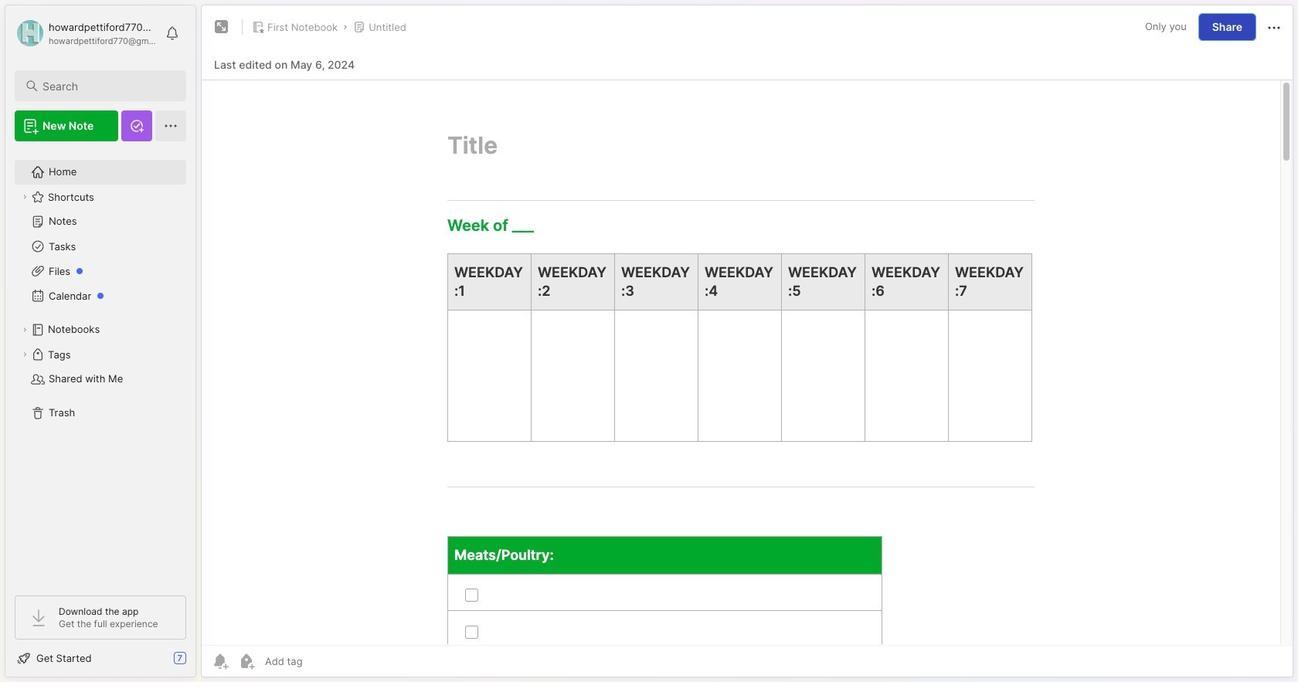 Task type: describe. For each thing, give the bounding box(es) containing it.
Note Editor text field
[[202, 80, 1293, 645]]

main element
[[0, 0, 201, 683]]

expand notebooks image
[[20, 325, 29, 335]]

Help and Learning task checklist field
[[5, 646, 196, 671]]

tree inside main element
[[5, 151, 196, 582]]

note window element
[[201, 5, 1294, 682]]

Add tag field
[[264, 655, 380, 669]]

Account field
[[15, 18, 158, 49]]

add tag image
[[237, 652, 256, 671]]

expand tags image
[[20, 350, 29, 359]]



Task type: vqa. For each thing, say whether or not it's contained in the screenshot.
do within Button
no



Task type: locate. For each thing, give the bounding box(es) containing it.
expand note image
[[213, 18, 231, 36]]

more actions image
[[1265, 18, 1284, 37]]

More actions field
[[1265, 17, 1284, 37]]

None search field
[[43, 77, 172, 95]]

tree
[[5, 151, 196, 582]]

add a reminder image
[[211, 652, 230, 671]]

Search text field
[[43, 79, 172, 94]]

none search field inside main element
[[43, 77, 172, 95]]

click to collapse image
[[195, 654, 207, 672]]



